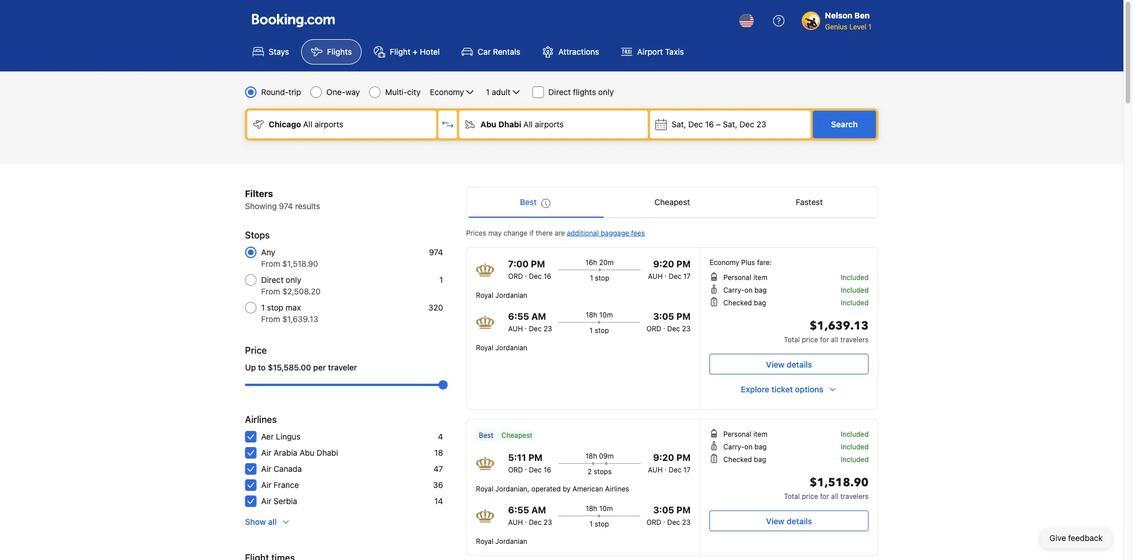 Task type: locate. For each thing, give the bounding box(es) containing it.
show all
[[245, 517, 277, 527]]

direct for direct only from $2,508.20
[[261, 275, 284, 285]]

2 carry-on bag from the top
[[724, 443, 767, 451]]

1 vertical spatial abu
[[300, 448, 315, 458]]

–
[[717, 120, 721, 129]]

0 vertical spatial details
[[787, 360, 813, 369]]

1 on from the top
[[745, 286, 753, 294]]

1 from from the top
[[261, 259, 280, 269]]

0 vertical spatial travelers
[[841, 335, 869, 343]]

1 vertical spatial 974
[[429, 248, 443, 257]]

economy left plus
[[710, 258, 740, 266]]

2 view details button from the top
[[710, 511, 869, 531]]

$1,639.13 inside $1,639.13 total price for all travelers
[[810, 318, 869, 334]]

1 9:20 pm auh . dec 17 from the top
[[648, 258, 691, 280]]

2 from from the top
[[261, 287, 280, 296]]

3 jordanian from the top
[[496, 537, 528, 545]]

18h left 09m
[[586, 452, 598, 460]]

total inside the $1,518.90 total price for all travelers
[[785, 492, 800, 500]]

travelers
[[841, 335, 869, 343], [841, 492, 869, 500]]

abu down 1 adult
[[481, 120, 497, 129]]

1 3:05 from the top
[[654, 311, 675, 322]]

320
[[429, 303, 443, 312]]

0 vertical spatial 9:20 pm auh . dec 17
[[648, 258, 691, 280]]

one-
[[327, 87, 346, 97]]

1 carry-on bag from the top
[[724, 286, 767, 294]]

3:05 pm ord . dec 23
[[647, 311, 691, 333], [647, 505, 691, 526]]

1 all from the left
[[303, 120, 313, 129]]

1 vertical spatial details
[[787, 516, 813, 526]]

9:20 for 7:00 pm
[[654, 258, 675, 269]]

0 horizontal spatial all
[[303, 120, 313, 129]]

1 vertical spatial item
[[754, 430, 768, 438]]

0 vertical spatial view
[[767, 360, 785, 369]]

1 vertical spatial royal jordanian
[[476, 343, 528, 352]]

booking.com logo image
[[252, 14, 335, 27], [252, 14, 335, 27]]

2 vertical spatial from
[[261, 314, 280, 324]]

1 vertical spatial am
[[532, 505, 547, 515]]

2 air from the top
[[261, 464, 272, 474]]

personal item
[[724, 273, 768, 281], [724, 430, 768, 438]]

1 vertical spatial jordanian
[[496, 343, 528, 352]]

1 18h 10m from the top
[[586, 311, 613, 319]]

on down the explore
[[745, 443, 753, 451]]

1 vertical spatial best
[[479, 431, 494, 439]]

16 left –
[[706, 120, 714, 129]]

airlines up aer
[[245, 414, 277, 425]]

1 vertical spatial from
[[261, 287, 280, 296]]

details up options
[[787, 360, 813, 369]]

price for $1,518.90
[[802, 492, 819, 500]]

for inside $1,639.13 total price for all travelers
[[821, 335, 830, 343]]

0 vertical spatial best
[[520, 197, 537, 207]]

sat, left –
[[672, 120, 687, 129]]

air for air france
[[261, 480, 272, 490]]

1 17 from the top
[[684, 272, 691, 280]]

1 horizontal spatial best
[[520, 197, 537, 207]]

1 air from the top
[[261, 448, 272, 458]]

2 carry- from the top
[[724, 443, 745, 451]]

3 included from the top
[[841, 299, 869, 307]]

3 from from the top
[[261, 314, 280, 324]]

total inside $1,639.13 total price for all travelers
[[785, 335, 800, 343]]

0 vertical spatial 974
[[279, 201, 293, 211]]

air for air canada
[[261, 464, 272, 474]]

sat, right –
[[723, 120, 738, 129]]

may
[[489, 229, 502, 237]]

0 vertical spatial price
[[802, 335, 819, 343]]

dhabi down 1 adult popup button
[[499, 120, 522, 129]]

item down fare:
[[754, 273, 768, 281]]

view details button up explore ticket options button
[[710, 354, 869, 375]]

personal down economy plus fare:
[[724, 273, 752, 281]]

1 vertical spatial checked bag
[[724, 455, 767, 463]]

0 horizontal spatial 974
[[279, 201, 293, 211]]

0 vertical spatial 6:55
[[508, 311, 530, 322]]

on
[[745, 286, 753, 294], [745, 443, 753, 451]]

1 vertical spatial personal item
[[724, 430, 768, 438]]

1 vertical spatial 6:55 am auh . dec 23
[[508, 505, 553, 526]]

1 horizontal spatial cheapest
[[655, 197, 691, 207]]

checked
[[724, 299, 753, 307], [724, 455, 753, 463]]

9:20
[[654, 258, 675, 269], [654, 452, 675, 463]]

1 9:20 from the top
[[654, 258, 675, 269]]

2 vertical spatial royal jordanian
[[476, 537, 528, 545]]

5 included from the top
[[841, 443, 869, 451]]

economy right city at the left top of the page
[[430, 87, 464, 97]]

1 vertical spatial 1 stop
[[590, 326, 609, 334]]

0 vertical spatial checked bag
[[724, 299, 767, 307]]

0 vertical spatial view details
[[767, 360, 813, 369]]

16 inside 5:11 pm ord . dec 16
[[544, 466, 552, 474]]

0 vertical spatial jordanian
[[496, 291, 528, 299]]

$1,639.13
[[283, 314, 318, 324], [810, 318, 869, 334]]

airports down "one-"
[[315, 120, 344, 129]]

stop
[[595, 274, 610, 282], [267, 303, 284, 312], [595, 326, 609, 334], [595, 520, 609, 528]]

18h 10m down '16h 20m'
[[586, 311, 613, 319]]

1 vertical spatial airlines
[[606, 485, 630, 493]]

1 vertical spatial economy
[[710, 258, 740, 266]]

am down the 7:00 pm ord . dec 16
[[532, 311, 547, 322]]

1 vertical spatial 3:05
[[654, 505, 675, 515]]

view details
[[767, 360, 813, 369], [767, 516, 813, 526]]

0 horizontal spatial abu
[[300, 448, 315, 458]]

0 vertical spatial direct
[[549, 87, 571, 97]]

air down aer
[[261, 448, 272, 458]]

0 vertical spatial cheapest
[[655, 197, 691, 207]]

direct down any from $1,518.90
[[261, 275, 284, 285]]

direct left flights
[[549, 87, 571, 97]]

stays link
[[243, 39, 299, 65]]

2 total from the top
[[785, 492, 800, 500]]

item
[[754, 273, 768, 281], [754, 430, 768, 438]]

0 vertical spatial carry-on bag
[[724, 286, 767, 294]]

details for $1,639.13
[[787, 360, 813, 369]]

airports down direct flights only at the top of the page
[[535, 120, 564, 129]]

on down plus
[[745, 286, 753, 294]]

air left serbia
[[261, 496, 272, 506]]

1 airports from the left
[[315, 120, 344, 129]]

1 horizontal spatial airports
[[535, 120, 564, 129]]

abu right arabia
[[300, 448, 315, 458]]

9:20 pm auh . dec 17 for 5:11 pm
[[648, 452, 691, 474]]

1 inside popup button
[[486, 87, 490, 97]]

14
[[435, 496, 443, 506]]

direct only from $2,508.20
[[261, 275, 321, 296]]

2 details from the top
[[787, 516, 813, 526]]

american
[[573, 485, 604, 493]]

0 vertical spatial total
[[785, 335, 800, 343]]

1 horizontal spatial abu
[[481, 120, 497, 129]]

view details down the $1,518.90 total price for all travelers
[[767, 516, 813, 526]]

18h 10m down american
[[586, 504, 613, 512]]

carry-on bag
[[724, 286, 767, 294], [724, 443, 767, 451]]

17 for 7:00 pm
[[684, 272, 691, 280]]

for for $1,639.13
[[821, 335, 830, 343]]

18h down american
[[586, 504, 598, 512]]

2 6:55 am auh . dec 23 from the top
[[508, 505, 553, 526]]

2 view from the top
[[767, 516, 785, 526]]

2 vertical spatial 1 stop
[[590, 520, 609, 528]]

1 horizontal spatial only
[[599, 87, 614, 97]]

view details up explore ticket options button
[[767, 360, 813, 369]]

9:20 right 09m
[[654, 452, 675, 463]]

2 for from the top
[[821, 492, 830, 500]]

2 vertical spatial jordanian
[[496, 537, 528, 545]]

from inside any from $1,518.90
[[261, 259, 280, 269]]

47
[[434, 464, 443, 474]]

max
[[286, 303, 301, 312]]

2 travelers from the top
[[841, 492, 869, 500]]

tab list
[[467, 187, 879, 218]]

flights
[[573, 87, 597, 97]]

1 vertical spatial personal
[[724, 430, 752, 438]]

4 air from the top
[[261, 496, 272, 506]]

0 vertical spatial airlines
[[245, 414, 277, 425]]

traveler
[[328, 363, 357, 372]]

0 vertical spatial from
[[261, 259, 280, 269]]

1 view details button from the top
[[710, 354, 869, 375]]

0 horizontal spatial airports
[[315, 120, 344, 129]]

18h down 16h
[[586, 311, 598, 319]]

by
[[563, 485, 571, 493]]

0 vertical spatial personal item
[[724, 273, 768, 281]]

974 left results
[[279, 201, 293, 211]]

pm inside the 7:00 pm ord . dec 16
[[531, 258, 545, 269]]

only right flights
[[599, 87, 614, 97]]

0 vertical spatial carry-
[[724, 286, 745, 294]]

1 vertical spatial only
[[286, 275, 301, 285]]

from inside 1 stop max from $1,639.13
[[261, 314, 280, 324]]

details down the $1,518.90 total price for all travelers
[[787, 516, 813, 526]]

974 up 320
[[429, 248, 443, 257]]

1 inside 1 stop max from $1,639.13
[[261, 303, 265, 312]]

$1,518.90 total price for all travelers
[[785, 475, 869, 500]]

only up $2,508.20
[[286, 275, 301, 285]]

2 on from the top
[[745, 443, 753, 451]]

price inside $1,639.13 total price for all travelers
[[802, 335, 819, 343]]

1 horizontal spatial $1,639.13
[[810, 318, 869, 334]]

airports
[[315, 120, 344, 129], [535, 120, 564, 129]]

any
[[261, 248, 275, 257]]

1 horizontal spatial all
[[524, 120, 533, 129]]

fastest button
[[741, 187, 879, 217]]

show
[[245, 517, 266, 527]]

0 vertical spatial checked
[[724, 299, 753, 307]]

1 travelers from the top
[[841, 335, 869, 343]]

only inside direct only from $2,508.20
[[286, 275, 301, 285]]

air for air serbia
[[261, 496, 272, 506]]

best image
[[542, 199, 551, 208], [542, 199, 551, 208]]

royal
[[476, 291, 494, 299], [476, 343, 494, 352], [476, 485, 494, 493], [476, 537, 494, 545]]

airlines down stops in the bottom right of the page
[[606, 485, 630, 493]]

0 vertical spatial 6:55 am auh . dec 23
[[508, 311, 553, 333]]

aer lingus
[[261, 432, 301, 441]]

1 vertical spatial carry-
[[724, 443, 745, 451]]

6 included from the top
[[841, 455, 869, 463]]

attractions link
[[533, 39, 609, 65]]

item down the explore
[[754, 430, 768, 438]]

0 vertical spatial 18h 10m
[[586, 311, 613, 319]]

$1,518.90
[[283, 259, 318, 269], [810, 475, 869, 491]]

1 horizontal spatial dhabi
[[499, 120, 522, 129]]

4 included from the top
[[841, 430, 869, 438]]

2 personal item from the top
[[724, 430, 768, 438]]

16 down 'there' in the top left of the page
[[544, 272, 552, 280]]

best
[[520, 197, 537, 207], [479, 431, 494, 439]]

direct inside direct only from $2,508.20
[[261, 275, 284, 285]]

2 view details from the top
[[767, 516, 813, 526]]

1 view from the top
[[767, 360, 785, 369]]

from up 1 stop max from $1,639.13
[[261, 287, 280, 296]]

0 horizontal spatial sat,
[[672, 120, 687, 129]]

multi-city
[[386, 87, 421, 97]]

1 vertical spatial on
[[745, 443, 753, 451]]

jordanian
[[496, 291, 528, 299], [496, 343, 528, 352], [496, 537, 528, 545]]

3 royal from the top
[[476, 485, 494, 493]]

1 adult button
[[485, 85, 523, 99]]

1 view details from the top
[[767, 360, 813, 369]]

economy for economy plus fare:
[[710, 258, 740, 266]]

all
[[832, 335, 839, 343], [832, 492, 839, 500], [268, 517, 277, 527]]

0 horizontal spatial $1,639.13
[[283, 314, 318, 324]]

6:55 down the 7:00 pm ord . dec 16
[[508, 311, 530, 322]]

16 inside the 7:00 pm ord . dec 16
[[544, 272, 552, 280]]

baggage
[[601, 229, 630, 237]]

1 details from the top
[[787, 360, 813, 369]]

1 vertical spatial 6:55
[[508, 505, 530, 515]]

0 vertical spatial 3:05 pm ord . dec 23
[[647, 311, 691, 333]]

from up price
[[261, 314, 280, 324]]

air up air france
[[261, 464, 272, 474]]

. inside 5:11 pm ord . dec 16
[[525, 463, 527, 471]]

bag
[[755, 286, 767, 294], [754, 299, 767, 307], [755, 443, 767, 451], [754, 455, 767, 463]]

for inside the $1,518.90 total price for all travelers
[[821, 492, 830, 500]]

2 am from the top
[[532, 505, 547, 515]]

jordanian,
[[496, 485, 530, 493]]

am down 'operated'
[[532, 505, 547, 515]]

1 vertical spatial checked
[[724, 455, 753, 463]]

dhabi right arabia
[[317, 448, 338, 458]]

$1,518.90 inside any from $1,518.90
[[283, 259, 318, 269]]

7:00 pm ord . dec 16
[[508, 258, 552, 280]]

view
[[767, 360, 785, 369], [767, 516, 785, 526]]

2 price from the top
[[802, 492, 819, 500]]

1 vertical spatial 3:05 pm ord . dec 23
[[647, 505, 691, 526]]

personal item down plus
[[724, 273, 768, 281]]

1 vertical spatial price
[[802, 492, 819, 500]]

10m down 20m
[[600, 311, 613, 319]]

1 vertical spatial all
[[832, 492, 839, 500]]

9:20 right 20m
[[654, 258, 675, 269]]

10m down american
[[600, 504, 613, 512]]

2 sat, from the left
[[723, 120, 738, 129]]

0 horizontal spatial $1,518.90
[[283, 259, 318, 269]]

show all button
[[241, 512, 295, 532]]

17 for 5:11 pm
[[684, 466, 691, 474]]

0 vertical spatial 17
[[684, 272, 691, 280]]

tab list containing best
[[467, 187, 879, 218]]

1 vertical spatial 9:20
[[654, 452, 675, 463]]

view details button down the $1,518.90 total price for all travelers
[[710, 511, 869, 531]]

5:11
[[508, 452, 527, 463]]

0 vertical spatial personal
[[724, 273, 752, 281]]

2 airports from the left
[[535, 120, 564, 129]]

dec inside 5:11 pm ord . dec 16
[[529, 466, 542, 474]]

airport
[[638, 47, 663, 56]]

give feedback
[[1050, 533, 1104, 543]]

1 vertical spatial view
[[767, 516, 785, 526]]

1 vertical spatial $1,518.90
[[810, 475, 869, 491]]

0 horizontal spatial airlines
[[245, 414, 277, 425]]

3 air from the top
[[261, 480, 272, 490]]

explore ticket options
[[741, 385, 824, 394]]

best up if
[[520, 197, 537, 207]]

0 horizontal spatial dhabi
[[317, 448, 338, 458]]

1 stop max from $1,639.13
[[261, 303, 318, 324]]

all inside $1,639.13 total price for all travelers
[[832, 335, 839, 343]]

best inside button
[[520, 197, 537, 207]]

1 vertical spatial direct
[[261, 275, 284, 285]]

air left france
[[261, 480, 272, 490]]

air for air arabia abu dhabi
[[261, 448, 272, 458]]

royal jordanian
[[476, 291, 528, 299], [476, 343, 528, 352], [476, 537, 528, 545]]

0 vertical spatial only
[[599, 87, 614, 97]]

18h
[[586, 311, 598, 319], [586, 452, 598, 460], [586, 504, 598, 512]]

1 horizontal spatial sat,
[[723, 120, 738, 129]]

1 checked from the top
[[724, 299, 753, 307]]

best right 4
[[479, 431, 494, 439]]

6:55 am auh . dec 23 down the 7:00 pm ord . dec 16
[[508, 311, 553, 333]]

1 vertical spatial 9:20 pm auh . dec 17
[[648, 452, 691, 474]]

1 horizontal spatial direct
[[549, 87, 571, 97]]

travelers inside the $1,518.90 total price for all travelers
[[841, 492, 869, 500]]

travelers inside $1,639.13 total price for all travelers
[[841, 335, 869, 343]]

1 total from the top
[[785, 335, 800, 343]]

rentals
[[493, 47, 521, 56]]

1 for from the top
[[821, 335, 830, 343]]

1 price from the top
[[802, 335, 819, 343]]

2 9:20 pm auh . dec 17 from the top
[[648, 452, 691, 474]]

2 vertical spatial 18h
[[586, 504, 598, 512]]

all inside the $1,518.90 total price for all travelers
[[832, 492, 839, 500]]

1 vertical spatial view details
[[767, 516, 813, 526]]

6:55 am auh . dec 23 down 'operated'
[[508, 505, 553, 526]]

1 horizontal spatial economy
[[710, 258, 740, 266]]

0 vertical spatial on
[[745, 286, 753, 294]]

0 vertical spatial 10m
[[600, 311, 613, 319]]

0 vertical spatial 16
[[706, 120, 714, 129]]

sat, dec 16 – sat, dec 23 button
[[651, 111, 811, 138]]

1 vertical spatial 17
[[684, 466, 691, 474]]

0 vertical spatial item
[[754, 273, 768, 281]]

travelers for $1,518.90
[[841, 492, 869, 500]]

explore ticket options button
[[710, 379, 869, 400]]

chicago
[[269, 120, 301, 129]]

23
[[757, 120, 767, 129], [544, 324, 553, 333], [683, 324, 691, 333], [544, 518, 553, 526], [683, 518, 691, 526]]

checked bag
[[724, 299, 767, 307], [724, 455, 767, 463]]

economy plus fare:
[[710, 258, 772, 266]]

1 sat, from the left
[[672, 120, 687, 129]]

cheapest inside "button"
[[655, 197, 691, 207]]

0 vertical spatial abu
[[481, 120, 497, 129]]

hotel
[[420, 47, 440, 56]]

personal item down the explore
[[724, 430, 768, 438]]

6:55
[[508, 311, 530, 322], [508, 505, 530, 515]]

1 vertical spatial 16
[[544, 272, 552, 280]]

1 vertical spatial total
[[785, 492, 800, 500]]

1 vertical spatial for
[[821, 492, 830, 500]]

from down any
[[261, 259, 280, 269]]

pm
[[531, 258, 545, 269], [677, 258, 691, 269], [677, 311, 691, 322], [529, 452, 543, 463], [677, 452, 691, 463], [677, 505, 691, 515]]

6:55 down jordanian,
[[508, 505, 530, 515]]

1 3:05 pm ord . dec 23 from the top
[[647, 311, 691, 333]]

filters
[[245, 188, 273, 199]]

0 vertical spatial 3:05
[[654, 311, 675, 322]]

2 17 from the top
[[684, 466, 691, 474]]

stop inside 1 stop max from $1,639.13
[[267, 303, 284, 312]]

2 jordanian from the top
[[496, 343, 528, 352]]

city
[[408, 87, 421, 97]]

2 vertical spatial 16
[[544, 466, 552, 474]]

16h
[[586, 258, 598, 266]]

price inside the $1,518.90 total price for all travelers
[[802, 492, 819, 500]]

2 personal from the top
[[724, 430, 752, 438]]

ord inside the 7:00 pm ord . dec 16
[[508, 272, 523, 280]]

personal down the explore
[[724, 430, 752, 438]]

2 9:20 from the top
[[654, 452, 675, 463]]

all for $1,639.13
[[832, 335, 839, 343]]

.
[[525, 270, 527, 278], [665, 270, 667, 278], [525, 322, 527, 330], [664, 322, 666, 330], [525, 463, 527, 471], [665, 463, 667, 471], [525, 516, 527, 524], [664, 516, 666, 524]]

price
[[245, 345, 267, 356]]

16 up 'operated'
[[544, 466, 552, 474]]



Task type: describe. For each thing, give the bounding box(es) containing it.
2 item from the top
[[754, 430, 768, 438]]

$1,639.13 total price for all travelers
[[785, 318, 869, 343]]

serbia
[[274, 496, 297, 506]]

air serbia
[[261, 496, 297, 506]]

economy for economy
[[430, 87, 464, 97]]

up to $15,585.00 per traveler
[[245, 363, 357, 372]]

+
[[413, 47, 418, 56]]

prices
[[466, 229, 487, 237]]

air arabia abu dhabi
[[261, 448, 338, 458]]

0 horizontal spatial best
[[479, 431, 494, 439]]

nelson
[[826, 11, 853, 20]]

2 3:05 pm ord . dec 23 from the top
[[647, 505, 691, 526]]

16 for 7:00 pm
[[544, 272, 552, 280]]

price for $1,639.13
[[802, 335, 819, 343]]

view for $1,639.13
[[767, 360, 785, 369]]

search button
[[813, 111, 877, 138]]

chicago all airports
[[269, 120, 344, 129]]

flight + hotel link
[[364, 39, 450, 65]]

round-
[[261, 87, 289, 97]]

0 vertical spatial dhabi
[[499, 120, 522, 129]]

aer
[[261, 432, 274, 441]]

total for $1,639.13
[[785, 335, 800, 343]]

$1,639.13 inside 1 stop max from $1,639.13
[[283, 314, 318, 324]]

per
[[313, 363, 326, 372]]

cheapest button
[[604, 187, 741, 217]]

plus
[[742, 258, 756, 266]]

if
[[530, 229, 534, 237]]

fees
[[632, 229, 645, 237]]

details for $1,518.90
[[787, 516, 813, 526]]

additional baggage fees link
[[567, 229, 645, 237]]

direct for direct flights only
[[549, 87, 571, 97]]

lingus
[[276, 432, 301, 441]]

2 included from the top
[[841, 286, 869, 294]]

23 inside the sat, dec 16 – sat, dec 23 popup button
[[757, 120, 767, 129]]

2
[[588, 467, 592, 475]]

$15,585.00
[[268, 363, 311, 372]]

ticket
[[772, 385, 793, 394]]

18h 09m
[[586, 452, 614, 460]]

1 personal item from the top
[[724, 273, 768, 281]]

9:20 pm auh . dec 17 for 7:00 pm
[[648, 258, 691, 280]]

1 adult
[[486, 87, 511, 97]]

view details for $1,639.13
[[767, 360, 813, 369]]

taxis
[[666, 47, 684, 56]]

1 horizontal spatial airlines
[[606, 485, 630, 493]]

$2,508.20
[[283, 287, 321, 296]]

stops
[[245, 230, 270, 241]]

1 included from the top
[[841, 273, 869, 281]]

4 royal from the top
[[476, 537, 494, 545]]

1 inside nelson ben genius level 1
[[869, 22, 872, 31]]

974 inside filters showing 974 results
[[279, 201, 293, 211]]

1 vertical spatial dhabi
[[317, 448, 338, 458]]

from inside direct only from $2,508.20
[[261, 287, 280, 296]]

car
[[478, 47, 491, 56]]

pm inside 5:11 pm ord . dec 16
[[529, 452, 543, 463]]

round-trip
[[261, 87, 301, 97]]

level
[[850, 22, 867, 31]]

fastest
[[796, 197, 823, 207]]

1 6:55 from the top
[[508, 311, 530, 322]]

1 6:55 am auh . dec 23 from the top
[[508, 311, 553, 333]]

2 checked from the top
[[724, 455, 753, 463]]

best button
[[467, 187, 604, 217]]

view details button for $1,518.90
[[710, 511, 869, 531]]

sat, dec 16 – sat, dec 23
[[672, 120, 767, 129]]

1 carry- from the top
[[724, 286, 745, 294]]

16 inside popup button
[[706, 120, 714, 129]]

operated
[[532, 485, 561, 493]]

flights link
[[301, 39, 362, 65]]

all inside button
[[268, 517, 277, 527]]

7:00
[[508, 258, 529, 269]]

car rentals
[[478, 47, 521, 56]]

2 all from the left
[[524, 120, 533, 129]]

16 for 5:11 pm
[[544, 466, 552, 474]]

total for $1,518.90
[[785, 492, 800, 500]]

16h 20m
[[586, 258, 614, 266]]

2 3:05 from the top
[[654, 505, 675, 515]]

4
[[438, 432, 443, 441]]

20m
[[600, 258, 614, 266]]

view details button for $1,639.13
[[710, 354, 869, 375]]

stays
[[269, 47, 289, 56]]

trip
[[289, 87, 301, 97]]

1 personal from the top
[[724, 273, 752, 281]]

. inside the 7:00 pm ord . dec 16
[[525, 270, 527, 278]]

feedback
[[1069, 533, 1104, 543]]

airport taxis link
[[612, 39, 694, 65]]

multi-
[[386, 87, 408, 97]]

1 royal from the top
[[476, 291, 494, 299]]

2 royal from the top
[[476, 343, 494, 352]]

0 vertical spatial 18h
[[586, 311, 598, 319]]

09m
[[599, 452, 614, 460]]

france
[[274, 480, 299, 490]]

1 item from the top
[[754, 273, 768, 281]]

one-way
[[327, 87, 360, 97]]

9:20 for 5:11 pm
[[654, 452, 675, 463]]

2 royal jordanian from the top
[[476, 343, 528, 352]]

arabia
[[274, 448, 298, 458]]

1 vertical spatial 18h
[[586, 452, 598, 460]]

search
[[832, 120, 858, 129]]

results
[[295, 201, 320, 211]]

filters showing 974 results
[[245, 188, 320, 211]]

2 stops
[[588, 467, 612, 475]]

options
[[796, 385, 824, 394]]

nelson ben genius level 1
[[826, 11, 872, 31]]

1 royal jordanian from the top
[[476, 291, 528, 299]]

1 checked bag from the top
[[724, 299, 767, 307]]

all for $1,518.90
[[832, 492, 839, 500]]

air france
[[261, 480, 299, 490]]

up
[[245, 363, 256, 372]]

there
[[536, 229, 553, 237]]

1 am from the top
[[532, 311, 547, 322]]

travelers for $1,639.13
[[841, 335, 869, 343]]

fare:
[[758, 258, 772, 266]]

prices may change if there are additional baggage fees
[[466, 229, 645, 237]]

3 royal jordanian from the top
[[476, 537, 528, 545]]

1 10m from the top
[[600, 311, 613, 319]]

to
[[258, 363, 266, 372]]

view for $1,518.90
[[767, 516, 785, 526]]

ben
[[855, 11, 870, 20]]

ord inside 5:11 pm ord . dec 16
[[508, 466, 523, 474]]

0 horizontal spatial cheapest
[[502, 431, 533, 439]]

2 10m from the top
[[600, 504, 613, 512]]

2 18h 10m from the top
[[586, 504, 613, 512]]

2 6:55 from the top
[[508, 505, 530, 515]]

direct flights only
[[549, 87, 614, 97]]

showing
[[245, 201, 277, 211]]

additional
[[567, 229, 599, 237]]

airport taxis
[[638, 47, 684, 56]]

change
[[504, 229, 528, 237]]

dec inside the 7:00 pm ord . dec 16
[[529, 272, 542, 280]]

royal jordanian, operated by american airlines
[[476, 485, 630, 493]]

air canada
[[261, 464, 302, 474]]

adult
[[492, 87, 511, 97]]

$1,518.90 inside the $1,518.90 total price for all travelers
[[810, 475, 869, 491]]

1 jordanian from the top
[[496, 291, 528, 299]]

2 checked bag from the top
[[724, 455, 767, 463]]

for for $1,518.90
[[821, 492, 830, 500]]

flight
[[390, 47, 411, 56]]

attractions
[[559, 47, 600, 56]]

stops
[[594, 467, 612, 475]]

0 vertical spatial 1 stop
[[590, 274, 610, 282]]

flights
[[327, 47, 352, 56]]

view details for $1,518.90
[[767, 516, 813, 526]]

36
[[433, 480, 443, 490]]

flight + hotel
[[390, 47, 440, 56]]



Task type: vqa. For each thing, say whether or not it's contained in the screenshot.
7:00 PM ORD . Dec 16
yes



